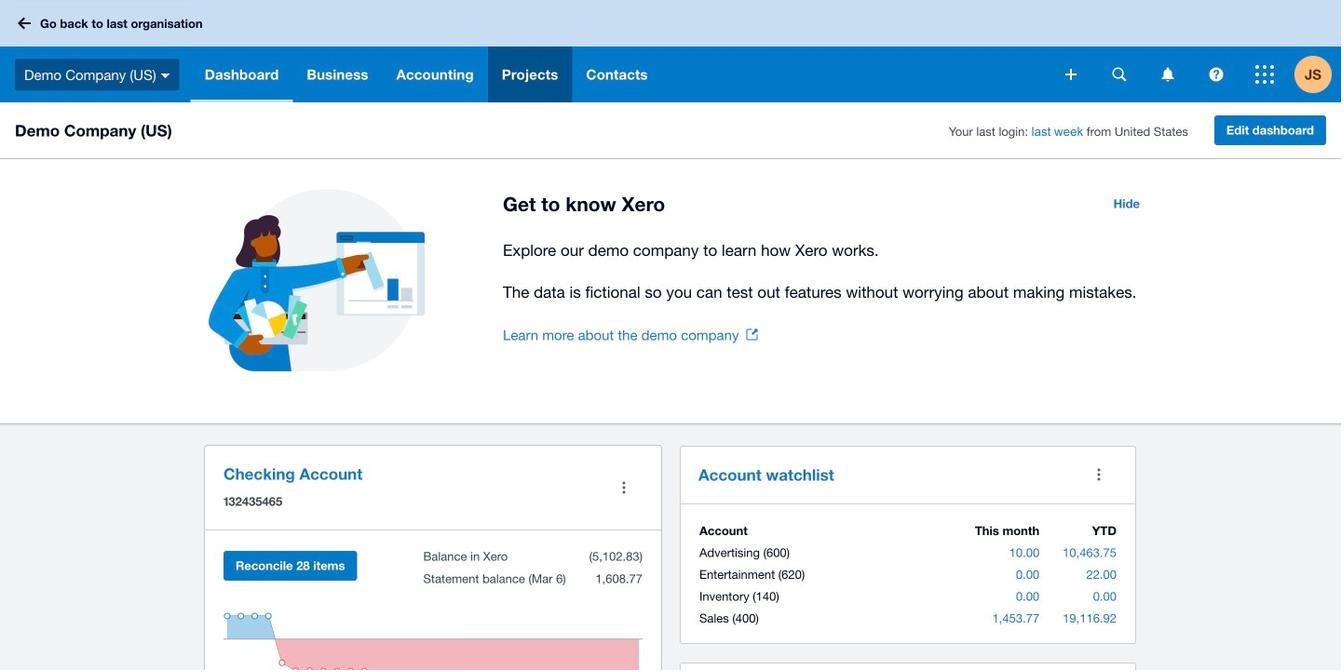 Task type: vqa. For each thing, say whether or not it's contained in the screenshot.
Manage menu toggle Image
yes



Task type: describe. For each thing, give the bounding box(es) containing it.
0 horizontal spatial svg image
[[18, 17, 31, 29]]

intro banner body element
[[503, 237, 1151, 305]]

2 horizontal spatial svg image
[[1255, 65, 1274, 84]]



Task type: locate. For each thing, give the bounding box(es) containing it.
manage menu toggle image
[[605, 469, 643, 507]]

svg image
[[1112, 68, 1126, 81], [1162, 68, 1174, 81], [1065, 69, 1077, 80], [161, 73, 170, 78]]

banner
[[0, 0, 1341, 102]]

svg image
[[18, 17, 31, 29], [1255, 65, 1274, 84], [1209, 68, 1223, 81]]

1 horizontal spatial svg image
[[1209, 68, 1223, 81]]



